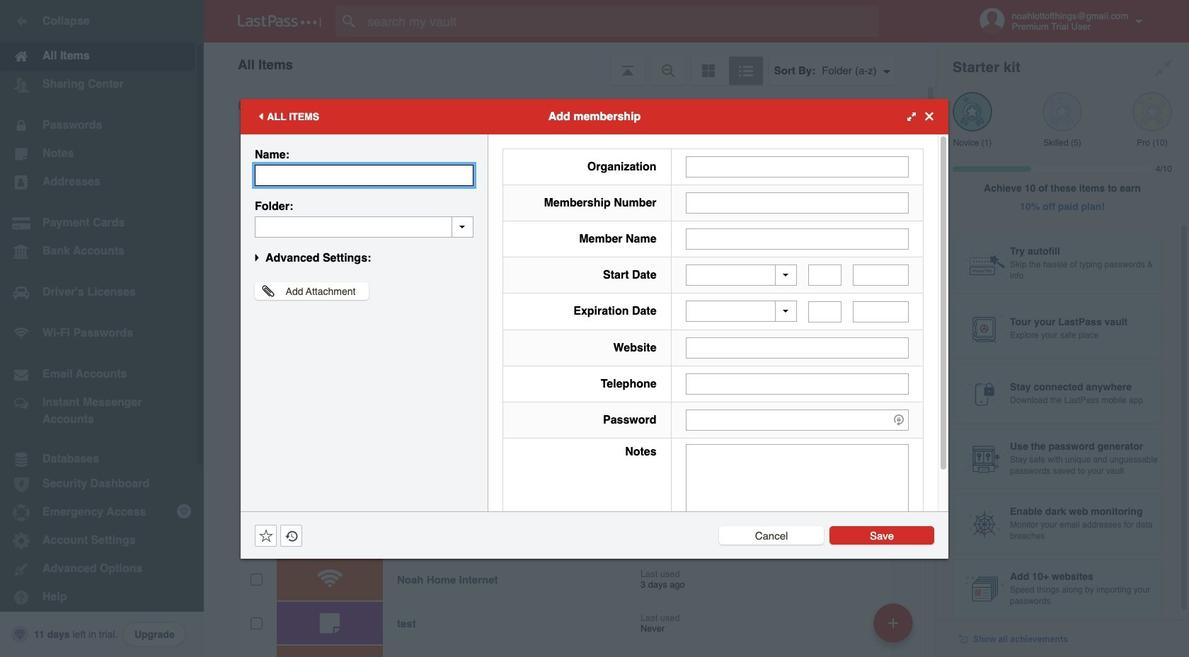 Task type: vqa. For each thing, say whether or not it's contained in the screenshot.
The New Item element
no



Task type: describe. For each thing, give the bounding box(es) containing it.
search my vault text field
[[336, 6, 902, 37]]

new item image
[[889, 619, 899, 629]]



Task type: locate. For each thing, give the bounding box(es) containing it.
dialog
[[241, 99, 949, 559]]

None text field
[[255, 216, 474, 238], [686, 228, 909, 250], [809, 265, 842, 286], [854, 265, 909, 286], [686, 374, 909, 395], [255, 216, 474, 238], [686, 228, 909, 250], [809, 265, 842, 286], [854, 265, 909, 286], [686, 374, 909, 395]]

vault options navigation
[[204, 42, 936, 85]]

new item navigation
[[869, 600, 922, 658]]

None password field
[[686, 410, 909, 431]]

None text field
[[686, 156, 909, 177], [255, 165, 474, 186], [686, 192, 909, 214], [809, 301, 842, 323], [854, 301, 909, 323], [686, 337, 909, 359], [686, 444, 909, 532], [686, 156, 909, 177], [255, 165, 474, 186], [686, 192, 909, 214], [809, 301, 842, 323], [854, 301, 909, 323], [686, 337, 909, 359], [686, 444, 909, 532]]

Search search field
[[336, 6, 902, 37]]

main navigation navigation
[[0, 0, 204, 658]]

lastpass image
[[238, 15, 322, 28]]



